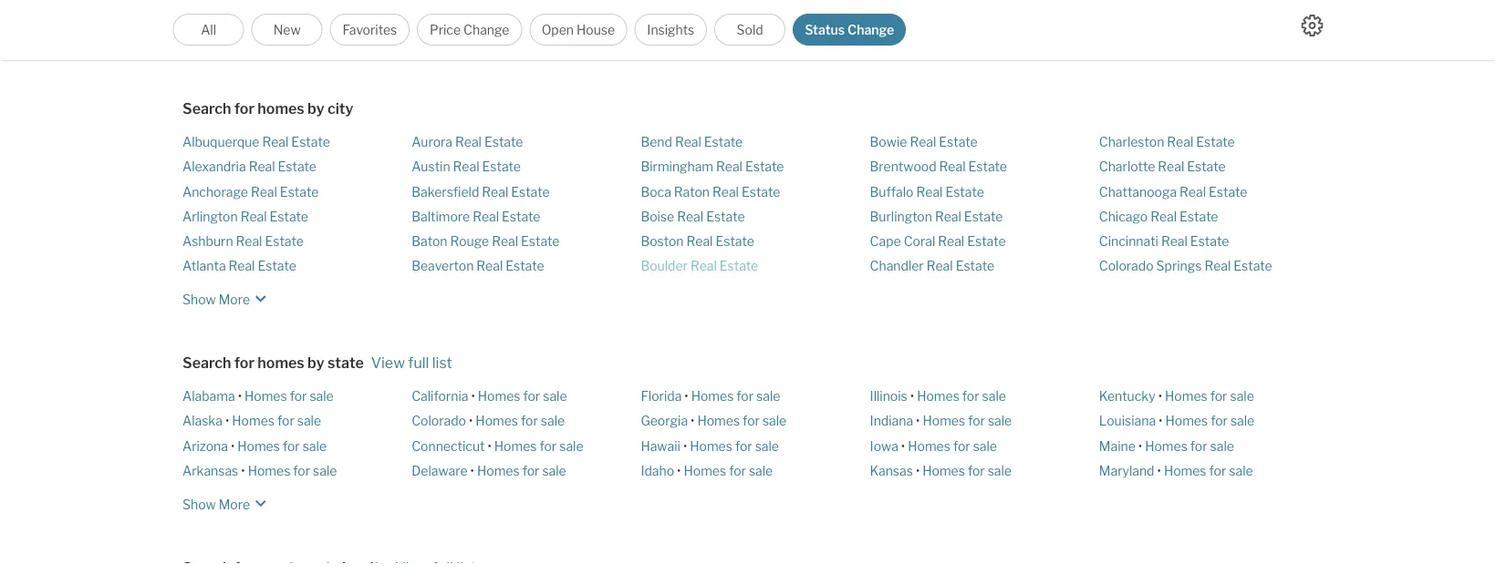 Task type: locate. For each thing, give the bounding box(es) containing it.
status
[[805, 22, 845, 37]]

estate for buffalo real estate
[[946, 185, 984, 200]]

estate for chicago real estate
[[1180, 209, 1218, 225]]

for
[[234, 100, 255, 118], [234, 355, 255, 372], [290, 389, 307, 405], [523, 389, 540, 405], [737, 389, 754, 405], [962, 389, 979, 405], [1210, 389, 1228, 405], [277, 414, 294, 430], [521, 414, 538, 430], [743, 414, 760, 430], [968, 414, 985, 430], [1211, 414, 1228, 430], [283, 439, 300, 455], [540, 439, 557, 455], [735, 439, 752, 455], [953, 439, 970, 455], [1190, 439, 1208, 455], [293, 464, 310, 479], [522, 464, 540, 479], [729, 464, 746, 479], [968, 464, 985, 479], [1209, 464, 1226, 479]]

homes for sale link for kentucky • homes for sale
[[1165, 389, 1254, 405]]

full
[[408, 355, 429, 372]]

more down arkansas link
[[219, 497, 250, 513]]

alaska • homes for sale
[[182, 414, 321, 430]]

boise real estate link
[[641, 209, 745, 225]]

real up brentwood real estate
[[910, 135, 936, 150]]

for for iowa • homes for sale
[[953, 439, 970, 455]]

• right maine "link"
[[1138, 439, 1142, 455]]

2 search from the top
[[182, 355, 231, 372]]

for up indiana • homes for sale
[[962, 389, 979, 405]]

real for buffalo real estate
[[916, 185, 943, 200]]

estate for boise real estate
[[706, 209, 745, 225]]

real down aurora real estate link
[[453, 160, 479, 175]]

arlington
[[182, 209, 238, 225]]

homes for maine
[[1145, 439, 1188, 455]]

estate down ashburn real estate
[[258, 259, 296, 275]]

homes for sale link for alabama • homes for sale
[[244, 389, 334, 405]]

colorado springs real estate link
[[1099, 259, 1272, 275]]

florida • homes for sale
[[641, 389, 780, 405]]

New radio
[[251, 14, 323, 46]]

change inside radio
[[848, 22, 894, 37]]

estate for austin real estate
[[482, 160, 521, 175]]

chattanooga
[[1099, 185, 1177, 200]]

search up alabama link
[[182, 355, 231, 372]]

2 show more from the top
[[182, 497, 250, 513]]

boise real estate
[[641, 209, 745, 225]]

for for arkansas • homes for sale
[[293, 464, 310, 479]]

estate for charlotte real estate
[[1187, 160, 1226, 175]]

homes
[[258, 100, 304, 118], [258, 355, 304, 372]]

arizona • homes for sale
[[182, 439, 327, 455]]

change right 'status'
[[848, 22, 894, 37]]

real for alexandria real estate
[[249, 160, 275, 175]]

iowa link
[[870, 439, 899, 455]]

for down georgia • homes for sale
[[735, 439, 752, 455]]

sale up arkansas • homes for sale
[[303, 439, 327, 455]]

homes for arkansas
[[248, 464, 290, 479]]

estate up cape coral real estate link
[[964, 209, 1003, 225]]

for down louisiana • homes for sale
[[1190, 439, 1208, 455]]

kansas
[[870, 464, 913, 479]]

by left city
[[308, 100, 324, 118]]

real for boulder real estate
[[691, 259, 717, 275]]

maryland
[[1099, 464, 1155, 479]]

homes for sale link up colorado • homes for sale
[[478, 389, 567, 405]]

boulder real estate
[[641, 259, 758, 275]]

homes up indiana • homes for sale
[[917, 389, 960, 405]]

1 vertical spatial by
[[308, 355, 324, 372]]

sale down iowa • homes for sale
[[988, 464, 1012, 479]]

estate for boulder real estate
[[720, 259, 758, 275]]

sale down arizona • homes for sale on the bottom
[[313, 464, 337, 479]]

homes for sale link down maine • homes for sale
[[1164, 464, 1253, 479]]

1 homes from the top
[[258, 100, 304, 118]]

homes for sale link up connecticut • homes for sale
[[476, 414, 565, 430]]

show more link
[[182, 283, 272, 310], [182, 488, 272, 515]]

for for maine • homes for sale
[[1190, 439, 1208, 455]]

chandler
[[870, 259, 924, 275]]

homes for maryland
[[1164, 464, 1207, 479]]

estate up boca raton real estate
[[745, 160, 784, 175]]

homes for sale link down hawaii • homes for sale on the bottom of page
[[684, 464, 773, 479]]

0 vertical spatial show more link
[[182, 283, 272, 310]]

raton
[[674, 185, 710, 200]]

homes
[[244, 389, 287, 405], [478, 389, 520, 405], [691, 389, 734, 405], [917, 389, 960, 405], [1165, 389, 1208, 405], [232, 414, 275, 430], [476, 414, 518, 430], [697, 414, 740, 430], [923, 414, 965, 430], [1165, 414, 1208, 430], [237, 439, 280, 455], [494, 439, 537, 455], [690, 439, 733, 455], [908, 439, 951, 455], [1145, 439, 1188, 455], [248, 464, 290, 479], [477, 464, 520, 479], [684, 464, 726, 479], [923, 464, 965, 479], [1164, 464, 1207, 479]]

real for ashburn real estate
[[236, 234, 262, 250]]

for down illinois • homes for sale on the bottom right
[[968, 414, 985, 430]]

0 vertical spatial by
[[308, 100, 324, 118]]

1 show from the top
[[182, 293, 216, 308]]

• for louisiana
[[1159, 414, 1163, 430]]

estate for aurora real estate
[[484, 135, 523, 150]]

sale for indiana • homes for sale
[[988, 414, 1012, 430]]

real for boston real estate
[[687, 234, 713, 250]]

aurora
[[412, 135, 453, 150]]

1 by from the top
[[308, 100, 324, 118]]

for for kansas • homes for sale
[[968, 464, 985, 479]]

2 change from the left
[[848, 22, 894, 37]]

search for search for homes by state view full list
[[182, 355, 231, 372]]

show down atlanta
[[182, 293, 216, 308]]

1 search from the top
[[182, 100, 231, 118]]

homes for sale link for alaska • homes for sale
[[232, 414, 321, 430]]

delaware link
[[412, 464, 468, 479]]

real up cincinnati real estate
[[1151, 209, 1177, 225]]

estate down the birmingham real estate link
[[742, 185, 780, 200]]

california link
[[412, 389, 468, 405]]

homes for sale link for indiana • homes for sale
[[923, 414, 1012, 430]]

estate for burlington real estate
[[964, 209, 1003, 225]]

1 vertical spatial search
[[182, 355, 231, 372]]

louisiana link
[[1099, 414, 1156, 430]]

sale down alabama • homes for sale on the bottom left of page
[[297, 414, 321, 430]]

sale for alabama • homes for sale
[[310, 389, 334, 405]]

baton rouge real estate link
[[412, 234, 560, 250]]

estate for anchorage real estate
[[280, 185, 319, 200]]

sale up connecticut • homes for sale
[[541, 414, 565, 430]]

real down search for homes by city
[[262, 135, 289, 150]]

• down arizona • homes for sale on the bottom
[[241, 464, 245, 479]]

arizona
[[182, 439, 228, 455]]

• right kansas link
[[916, 464, 920, 479]]

homes down florida • homes for sale
[[697, 414, 740, 430]]

real up the birmingham
[[675, 135, 701, 150]]

search
[[182, 100, 231, 118], [182, 355, 231, 372]]

1 vertical spatial show more link
[[182, 488, 272, 515]]

sale down georgia • homes for sale
[[755, 439, 779, 455]]

• for georgia
[[691, 414, 695, 430]]

brentwood real estate link
[[870, 160, 1007, 175]]

• right illinois
[[910, 389, 914, 405]]

estate down the boston real estate link
[[720, 259, 758, 275]]

1 vertical spatial colorado
[[412, 414, 466, 430]]

• for arizona
[[231, 439, 235, 455]]

real for bowie real estate
[[910, 135, 936, 150]]

real down arlington real estate at the left top of the page
[[236, 234, 262, 250]]

• right idaho on the left of the page
[[677, 464, 681, 479]]

estate up charlotte real estate link
[[1196, 135, 1235, 150]]

boca raton real estate
[[641, 185, 780, 200]]

cape
[[870, 234, 901, 250]]

for down maine • homes for sale
[[1209, 464, 1226, 479]]

homes for colorado
[[476, 414, 518, 430]]

homes for sale link up delaware • homes for sale
[[494, 439, 584, 455]]

beaverton
[[412, 259, 474, 275]]

california
[[412, 389, 468, 405]]

0 vertical spatial search
[[182, 100, 231, 118]]

for up arkansas • homes for sale
[[283, 439, 300, 455]]

homes for sale link down illinois • homes for sale on the bottom right
[[923, 414, 1012, 430]]

real for bend real estate
[[675, 135, 701, 150]]

by left state
[[308, 355, 324, 372]]

homes down georgia • homes for sale
[[690, 439, 733, 455]]

homes for sale link
[[244, 389, 334, 405], [478, 389, 567, 405], [691, 389, 780, 405], [917, 389, 1006, 405], [1165, 389, 1254, 405], [232, 414, 321, 430], [476, 414, 565, 430], [697, 414, 787, 430], [923, 414, 1012, 430], [1165, 414, 1255, 430], [237, 439, 327, 455], [494, 439, 584, 455], [690, 439, 779, 455], [908, 439, 997, 455], [1145, 439, 1234, 455], [248, 464, 337, 479], [477, 464, 566, 479], [684, 464, 773, 479], [923, 464, 1012, 479], [1164, 464, 1253, 479]]

for for louisiana • homes for sale
[[1211, 414, 1228, 430]]

sale for iowa • homes for sale
[[973, 439, 997, 455]]

for for maryland • homes for sale
[[1209, 464, 1226, 479]]

alexandria real estate
[[182, 160, 317, 175]]

homes for sale link for louisiana • homes for sale
[[1165, 414, 1255, 430]]

charlotte real estate link
[[1099, 160, 1226, 175]]

show more link down arkansas link
[[182, 488, 272, 515]]

delaware
[[412, 464, 468, 479]]

state
[[328, 355, 364, 372]]

homes up delaware • homes for sale
[[494, 439, 537, 455]]

homes for sale link up indiana • homes for sale
[[917, 389, 1006, 405]]

homes for sale link up arkansas • homes for sale
[[237, 439, 327, 455]]

for for hawaii • homes for sale
[[735, 439, 752, 455]]

real for chicago real estate
[[1151, 209, 1177, 225]]

1 change from the left
[[464, 22, 509, 37]]

for down iowa • homes for sale
[[968, 464, 985, 479]]

baton rouge real estate
[[412, 234, 560, 250]]

real up the chattanooga real estate link
[[1158, 160, 1184, 175]]

estate down charlotte real estate
[[1209, 185, 1248, 200]]

illinois
[[870, 389, 908, 405]]

estate up chattanooga real estate on the right of the page
[[1187, 160, 1226, 175]]

charlotte real estate
[[1099, 160, 1226, 175]]

homes up connecticut • homes for sale
[[476, 414, 518, 430]]

georgia • homes for sale
[[641, 414, 787, 430]]

indiana link
[[870, 414, 913, 430]]

estate for albuquerque real estate
[[291, 135, 330, 150]]

homes for iowa
[[908, 439, 951, 455]]

1 vertical spatial more
[[219, 497, 250, 513]]

price
[[430, 22, 461, 37]]

buffalo real estate
[[870, 185, 984, 200]]

sale for california • homes for sale
[[543, 389, 567, 405]]

search up albuquerque
[[182, 100, 231, 118]]

homes for sale link for georgia • homes for sale
[[697, 414, 787, 430]]

0 vertical spatial show
[[182, 293, 216, 308]]

anchorage real estate
[[182, 185, 319, 200]]

by
[[308, 100, 324, 118], [308, 355, 324, 372]]

show more for 2nd show more link
[[182, 497, 250, 513]]

real up burlington real estate link
[[916, 185, 943, 200]]

sale up georgia • homes for sale
[[756, 389, 780, 405]]

list
[[432, 355, 452, 372]]

baltimore
[[412, 209, 470, 225]]

ashburn
[[182, 234, 233, 250]]

homes down maine • homes for sale
[[1164, 464, 1207, 479]]

• for alabama
[[238, 389, 242, 405]]

change inside radio
[[464, 22, 509, 37]]

real down charlotte real estate
[[1180, 185, 1206, 200]]

real down baton rouge real estate
[[477, 259, 503, 275]]

sale down indiana • homes for sale
[[973, 439, 997, 455]]

• up maine • homes for sale
[[1159, 414, 1163, 430]]

atlanta
[[182, 259, 226, 275]]

0 horizontal spatial change
[[464, 22, 509, 37]]

alabama
[[182, 389, 235, 405]]

sale down maine • homes for sale
[[1229, 464, 1253, 479]]

for up georgia • homes for sale
[[737, 389, 754, 405]]

0 vertical spatial homes
[[258, 100, 304, 118]]

real up boulder real estate
[[687, 234, 713, 250]]

kentucky
[[1099, 389, 1156, 405]]

louisiana
[[1099, 414, 1156, 430]]

for for kentucky • homes for sale
[[1210, 389, 1228, 405]]

baton
[[412, 234, 447, 250]]

• for maryland
[[1157, 464, 1161, 479]]

homes down arizona • homes for sale on the bottom
[[248, 464, 290, 479]]

estate
[[291, 135, 330, 150], [484, 135, 523, 150], [704, 135, 743, 150], [939, 135, 978, 150], [1196, 135, 1235, 150], [278, 160, 317, 175], [482, 160, 521, 175], [745, 160, 784, 175], [968, 160, 1007, 175], [1187, 160, 1226, 175], [280, 185, 319, 200], [511, 185, 550, 200], [742, 185, 780, 200], [946, 185, 984, 200], [1209, 185, 1248, 200], [270, 209, 308, 225], [502, 209, 541, 225], [706, 209, 745, 225], [964, 209, 1003, 225], [1180, 209, 1218, 225], [265, 234, 304, 250], [521, 234, 560, 250], [716, 234, 754, 250], [967, 234, 1006, 250], [1190, 234, 1229, 250], [258, 259, 296, 275], [506, 259, 544, 275], [720, 259, 758, 275], [956, 259, 995, 275], [1234, 259, 1272, 275]]

homes for state
[[258, 355, 304, 372]]

estate for charleston real estate
[[1196, 135, 1235, 150]]

homes for connecticut
[[494, 439, 537, 455]]

0 horizontal spatial colorado
[[412, 414, 466, 430]]

sale for maine • homes for sale
[[1210, 439, 1234, 455]]

beaverton real estate
[[412, 259, 544, 275]]

charleston real estate link
[[1099, 135, 1235, 150]]

1 show more link from the top
[[182, 283, 272, 310]]

chicago real estate
[[1099, 209, 1218, 225]]

search for search for homes by city
[[182, 100, 231, 118]]

0 vertical spatial show more
[[182, 293, 250, 308]]

1 horizontal spatial colorado
[[1099, 259, 1154, 275]]

price change
[[430, 22, 509, 37]]

real for aurora real estate
[[455, 135, 482, 150]]

birmingham real estate
[[641, 160, 784, 175]]

estate down chattanooga real estate on the right of the page
[[1180, 209, 1218, 225]]

real down the "alexandria real estate" link
[[251, 185, 277, 200]]

0 vertical spatial colorado
[[1099, 259, 1154, 275]]

1 horizontal spatial change
[[848, 22, 894, 37]]

homes up colorado • homes for sale
[[478, 389, 520, 405]]

homes for sale link down georgia • homes for sale
[[690, 439, 779, 455]]

boca raton real estate link
[[641, 185, 780, 200]]

maryland link
[[1099, 464, 1155, 479]]

2 more from the top
[[219, 497, 250, 513]]

connecticut link
[[412, 439, 485, 455]]

1 show more from the top
[[182, 293, 250, 308]]

florida link
[[641, 389, 682, 405]]

sale for florida • homes for sale
[[756, 389, 780, 405]]

homes up 'kansas • homes for sale'
[[908, 439, 951, 455]]

• down maine • homes for sale
[[1157, 464, 1161, 479]]

estate down the "alexandria real estate" link
[[280, 185, 319, 200]]

0 vertical spatial more
[[219, 293, 250, 308]]

homes down illinois • homes for sale on the bottom right
[[923, 414, 965, 430]]

1 vertical spatial show
[[182, 497, 216, 513]]

estate for cincinnati real estate
[[1190, 234, 1229, 250]]

show down arkansas
[[182, 497, 216, 513]]

estate up buffalo real estate
[[968, 160, 1007, 175]]

sale down kentucky • homes for sale
[[1231, 414, 1255, 430]]

homes up alaska • homes for sale
[[244, 389, 287, 405]]

homes for california
[[478, 389, 520, 405]]

real up springs
[[1161, 234, 1188, 250]]

real for boise real estate
[[677, 209, 704, 225]]

change for price change
[[464, 22, 509, 37]]

• right florida
[[685, 389, 689, 405]]

for down arizona • homes for sale on the bottom
[[293, 464, 310, 479]]

homes for sale link for kansas • homes for sale
[[923, 464, 1012, 479]]

colorado for colorado • homes for sale
[[412, 414, 466, 430]]

2 show from the top
[[182, 497, 216, 513]]

bakersfield real estate
[[412, 185, 550, 200]]

2 homes from the top
[[258, 355, 304, 372]]

estate down the "albuquerque real estate" link
[[278, 160, 317, 175]]

homes for city
[[258, 100, 304, 118]]

change for status change
[[848, 22, 894, 37]]

estate up austin real estate 'link'
[[484, 135, 523, 150]]

homes for kentucky
[[1165, 389, 1208, 405]]

city
[[328, 100, 353, 118]]

1 vertical spatial homes
[[258, 355, 304, 372]]

estate down brentwood real estate link
[[946, 185, 984, 200]]

estate for alexandria real estate
[[278, 160, 317, 175]]

homes up louisiana • homes for sale
[[1165, 389, 1208, 405]]

1 vertical spatial show more
[[182, 497, 250, 513]]

• up louisiana • homes for sale
[[1158, 389, 1162, 405]]

• for iowa
[[901, 439, 905, 455]]

sale up delaware • homes for sale
[[559, 439, 584, 455]]

homes for sale link for connecticut • homes for sale
[[494, 439, 584, 455]]

search for homes by state view full list
[[182, 355, 452, 372]]

arkansas link
[[182, 464, 238, 479]]

2 by from the top
[[308, 355, 324, 372]]

for up delaware • homes for sale
[[540, 439, 557, 455]]

homes for alabama
[[244, 389, 287, 405]]

for for alabama • homes for sale
[[290, 389, 307, 405]]

austin
[[412, 160, 450, 175]]

idaho • homes for sale
[[641, 464, 773, 479]]

option group
[[173, 14, 906, 46]]

bakersfield
[[412, 185, 479, 200]]

bakersfield real estate link
[[412, 185, 550, 200]]

• right arizona
[[231, 439, 235, 455]]

homes up georgia • homes for sale
[[691, 389, 734, 405]]

real down the "albuquerque real estate" link
[[249, 160, 275, 175]]

real up baton rouge real estate link
[[473, 209, 499, 225]]

arlington real estate
[[182, 209, 308, 225]]

•
[[238, 389, 242, 405], [471, 389, 475, 405], [685, 389, 689, 405], [910, 389, 914, 405], [1158, 389, 1162, 405], [225, 414, 229, 430], [469, 414, 473, 430], [691, 414, 695, 430], [916, 414, 920, 430], [1159, 414, 1163, 430], [231, 439, 235, 455], [488, 439, 492, 455], [683, 439, 687, 455], [901, 439, 905, 455], [1138, 439, 1142, 455], [241, 464, 245, 479], [470, 464, 474, 479], [677, 464, 681, 479], [916, 464, 920, 479], [1157, 464, 1161, 479]]

sale up louisiana • homes for sale
[[1230, 389, 1254, 405]]

real for beaverton real estate
[[477, 259, 503, 275]]

iowa • homes for sale
[[870, 439, 997, 455]]

real up austin real estate 'link'
[[455, 135, 482, 150]]

baltimore real estate link
[[412, 209, 541, 225]]

for for florida • homes for sale
[[737, 389, 754, 405]]

alaska link
[[182, 414, 223, 430]]

for for indiana • homes for sale
[[968, 414, 985, 430]]

1 more from the top
[[219, 293, 250, 308]]

show more
[[182, 293, 250, 308], [182, 497, 250, 513]]

estate down cape coral real estate
[[956, 259, 995, 275]]

colorado down cincinnati
[[1099, 259, 1154, 275]]

estate down "burlington real estate"
[[967, 234, 1006, 250]]

for down connecticut • homes for sale
[[522, 464, 540, 479]]



Task type: describe. For each thing, give the bounding box(es) containing it.
homes for delaware
[[477, 464, 520, 479]]

indiana
[[870, 414, 913, 430]]

homes for sale link for florida • homes for sale
[[691, 389, 780, 405]]

homes for sale link for idaho • homes for sale
[[684, 464, 773, 479]]

• for arkansas
[[241, 464, 245, 479]]

estate for brentwood real estate
[[968, 160, 1007, 175]]

• for illinois
[[910, 389, 914, 405]]

colorado springs real estate
[[1099, 259, 1272, 275]]

sale for georgia • homes for sale
[[763, 414, 787, 430]]

kentucky • homes for sale
[[1099, 389, 1254, 405]]

for up alabama • homes for sale on the bottom left of page
[[234, 355, 255, 372]]

maine
[[1099, 439, 1136, 455]]

baltimore real estate
[[412, 209, 541, 225]]

colorado • homes for sale
[[412, 414, 565, 430]]

sale for arizona • homes for sale
[[303, 439, 327, 455]]

rouge
[[450, 234, 489, 250]]

real for albuquerque real estate
[[262, 135, 289, 150]]

• for delaware
[[470, 464, 474, 479]]

birmingham
[[641, 160, 713, 175]]

sale for idaho • homes for sale
[[749, 464, 773, 479]]

real for anchorage real estate
[[251, 185, 277, 200]]

homes for arizona
[[237, 439, 280, 455]]

charleston
[[1099, 135, 1164, 150]]

homes for idaho
[[684, 464, 726, 479]]

atlanta real estate link
[[182, 259, 296, 275]]

real down "burlington real estate"
[[938, 234, 965, 250]]

real for chandler real estate
[[927, 259, 953, 275]]

boston real estate link
[[641, 234, 754, 250]]

Favorites radio
[[330, 14, 410, 46]]

homes for kansas
[[923, 464, 965, 479]]

sale for connecticut • homes for sale
[[559, 439, 584, 455]]

open
[[542, 22, 574, 37]]

albuquerque real estate link
[[182, 135, 330, 150]]

anchorage
[[182, 185, 248, 200]]

ashburn real estate link
[[182, 234, 304, 250]]

estate for beaverton real estate
[[506, 259, 544, 275]]

real for austin real estate
[[453, 160, 479, 175]]

illinois link
[[870, 389, 908, 405]]

real for baltimore real estate
[[473, 209, 499, 225]]

aurora real estate
[[412, 135, 523, 150]]

real for atlanta real estate
[[229, 259, 255, 275]]

connecticut
[[412, 439, 485, 455]]

hawaii
[[641, 439, 680, 455]]

real right springs
[[1205, 259, 1231, 275]]

springs
[[1156, 259, 1202, 275]]

ashburn real estate
[[182, 234, 304, 250]]

for up the "albuquerque real estate" link
[[234, 100, 255, 118]]

maryland • homes for sale
[[1099, 464, 1253, 479]]

charleston real estate
[[1099, 135, 1235, 150]]

chicago
[[1099, 209, 1148, 225]]

• for kansas
[[916, 464, 920, 479]]

homes for georgia
[[697, 414, 740, 430]]

boca
[[641, 185, 671, 200]]

california • homes for sale
[[412, 389, 567, 405]]

connecticut • homes for sale
[[412, 439, 584, 455]]

aurora real estate link
[[412, 135, 523, 150]]

sale for hawaii • homes for sale
[[755, 439, 779, 455]]

bend
[[641, 135, 672, 150]]

homes for hawaii
[[690, 439, 733, 455]]

insights
[[647, 22, 695, 37]]

austin real estate
[[412, 160, 521, 175]]

estate right springs
[[1234, 259, 1272, 275]]

All radio
[[173, 14, 244, 46]]

for for georgia • homes for sale
[[743, 414, 760, 430]]

homes for louisiana
[[1165, 414, 1208, 430]]

kansas link
[[870, 464, 913, 479]]

option group containing all
[[173, 14, 906, 46]]

burlington real estate link
[[870, 209, 1003, 225]]

alaska
[[182, 414, 223, 430]]

brentwood real estate
[[870, 160, 1007, 175]]

estate for arlington real estate
[[270, 209, 308, 225]]

brentwood
[[870, 160, 937, 175]]

estate for chandler real estate
[[956, 259, 995, 275]]

sale for delaware • homes for sale
[[542, 464, 566, 479]]

boston
[[641, 234, 684, 250]]

georgia link
[[641, 414, 688, 430]]

homes for florida
[[691, 389, 734, 405]]

for for arizona • homes for sale
[[283, 439, 300, 455]]

burlington
[[870, 209, 932, 225]]

homes for sale link for arizona • homes for sale
[[237, 439, 327, 455]]

real for bakersfield real estate
[[482, 185, 508, 200]]

Sold radio
[[714, 14, 786, 46]]

real for burlington real estate
[[935, 209, 961, 225]]

cape coral real estate link
[[870, 234, 1006, 250]]

for for connecticut • homes for sale
[[540, 439, 557, 455]]

real down the birmingham real estate link
[[713, 185, 739, 200]]

• for indiana
[[916, 414, 920, 430]]

boulder
[[641, 259, 688, 275]]

homes for sale link for colorado • homes for sale
[[476, 414, 565, 430]]

Open House radio
[[529, 14, 627, 46]]

real for birmingham real estate
[[716, 160, 743, 175]]

arizona link
[[182, 439, 228, 455]]

sale for illinois • homes for sale
[[982, 389, 1006, 405]]

georgia
[[641, 414, 688, 430]]

birmingham real estate link
[[641, 160, 784, 175]]

anchorage real estate link
[[182, 185, 319, 200]]

boulder real estate link
[[641, 259, 758, 275]]

real for chattanooga real estate
[[1180, 185, 1206, 200]]

alexandria real estate link
[[182, 160, 317, 175]]

Price Change radio
[[417, 14, 522, 46]]

open house
[[542, 22, 615, 37]]

real for cincinnati real estate
[[1161, 234, 1188, 250]]

homes for sale link for arkansas • homes for sale
[[248, 464, 337, 479]]

louisiana • homes for sale
[[1099, 414, 1255, 430]]

kentucky link
[[1099, 389, 1156, 405]]

Insights radio
[[635, 14, 707, 46]]

hawaii • homes for sale
[[641, 439, 779, 455]]

bowie real estate link
[[870, 135, 978, 150]]

maine link
[[1099, 439, 1136, 455]]

real right rouge at left top
[[492, 234, 518, 250]]

• for florida
[[685, 389, 689, 405]]

estate for baltimore real estate
[[502, 209, 541, 225]]

homes for sale link for delaware • homes for sale
[[477, 464, 566, 479]]

for for illinois • homes for sale
[[962, 389, 979, 405]]

2 show more link from the top
[[182, 488, 272, 515]]

homes for alaska
[[232, 414, 275, 430]]

bend real estate link
[[641, 135, 743, 150]]

sale for kansas • homes for sale
[[988, 464, 1012, 479]]

arkansas
[[182, 464, 238, 479]]

for for california • homes for sale
[[523, 389, 540, 405]]

alexandria
[[182, 160, 246, 175]]

homes for illinois
[[917, 389, 960, 405]]

status change
[[805, 22, 894, 37]]

estate for ashburn real estate
[[265, 234, 304, 250]]

hawaii link
[[641, 439, 680, 455]]

sale for colorado • homes for sale
[[541, 414, 565, 430]]

buffalo
[[870, 185, 914, 200]]

new
[[273, 22, 301, 37]]

search for homes by city
[[182, 100, 353, 118]]

estate up beaverton real estate link
[[521, 234, 560, 250]]

florida
[[641, 389, 682, 405]]

homes for sale link for illinois • homes for sale
[[917, 389, 1006, 405]]

estate for chattanooga real estate
[[1209, 185, 1248, 200]]

real for charlotte real estate
[[1158, 160, 1184, 175]]

estate for bend real estate
[[704, 135, 743, 150]]

• for maine
[[1138, 439, 1142, 455]]

sale for maryland • homes for sale
[[1229, 464, 1253, 479]]

estate for bowie real estate
[[939, 135, 978, 150]]

• for hawaii
[[683, 439, 687, 455]]

Status Change radio
[[793, 14, 906, 46]]

sale for arkansas • homes for sale
[[313, 464, 337, 479]]

colorado for colorado springs real estate
[[1099, 259, 1154, 275]]

iowa
[[870, 439, 899, 455]]

sold
[[737, 22, 763, 37]]

sale for kentucky • homes for sale
[[1230, 389, 1254, 405]]



Task type: vqa. For each thing, say whether or not it's contained in the screenshot.
Homes for sale link corresponding to California • Homes for sale
yes



